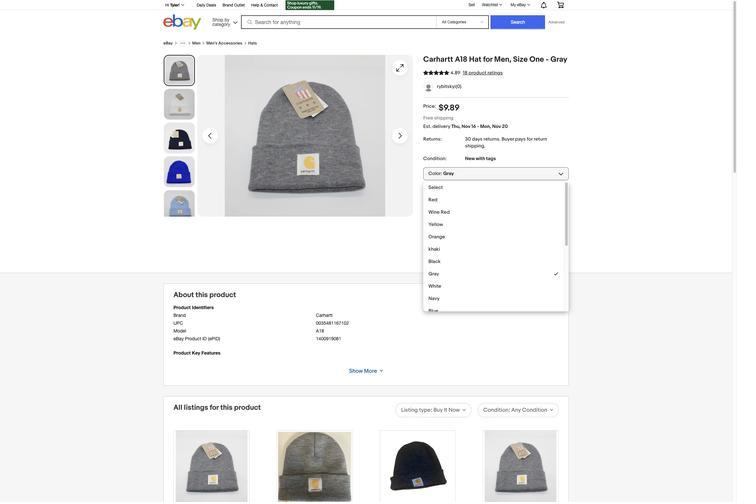 Task type: vqa. For each thing, say whether or not it's contained in the screenshot.
Condition: Any Condition
yes



Task type: describe. For each thing, give the bounding box(es) containing it.
4.89 18 product ratings
[[451, 70, 503, 76]]

with
[[476, 156, 485, 162]]

(epid)
[[208, 336, 220, 341]]

daily deals
[[197, 3, 216, 7]]

orange
[[429, 234, 445, 240]]

return
[[534, 136, 547, 142]]

fit.
[[509, 202, 515, 208]]

1 horizontal spatial -
[[546, 55, 549, 64]]

picture 16 of 28 image
[[164, 89, 195, 120]]

front.
[[485, 188, 496, 195]]

shipping inside buyer pays for return shipping
[[465, 143, 484, 149]]

4.89 out of 5 stars based on 18 product ratings image
[[423, 69, 449, 76]]

1 vertical spatial product
[[185, 336, 201, 341]]

brand outlet
[[223, 3, 245, 7]]

product identifiers
[[174, 305, 214, 310]]

show more button
[[343, 365, 390, 378]]

daily
[[197, 3, 205, 7]]

any
[[512, 407, 521, 414]]

brand outlet link
[[223, 2, 245, 9]]

knit
[[423, 195, 432, 201]]

30 days returns .
[[465, 136, 502, 142]]

knit.
[[544, 195, 554, 201]]

price:
[[423, 103, 436, 110]]

pays
[[515, 136, 526, 142]]

$9.89
[[439, 103, 460, 113]]

picture 18 of 28 image
[[164, 157, 195, 187]]

0 horizontal spatial a18
[[316, 328, 324, 334]]

ebay inside account navigation
[[517, 3, 526, 7]]

men
[[192, 41, 201, 46]]

ebay for ebay product id (epid)
[[174, 336, 184, 341]]

ebay link
[[163, 41, 173, 46]]

4.89
[[451, 70, 461, 76]]

18 product ratings link
[[463, 70, 503, 76]]

on
[[470, 188, 475, 195]]

it
[[444, 407, 448, 414]]

condition: for condition:
[[423, 156, 447, 162]]

rybitskyi 0% positive feedback image
[[424, 82, 434, 92]]

1 horizontal spatial for
[[483, 55, 493, 64]]

all listings for this product
[[174, 404, 261, 412]]

1 horizontal spatial .
[[500, 136, 501, 142]]

your
[[459, 195, 468, 201]]

20
[[502, 123, 508, 130]]

show
[[349, 368, 363, 375]]

acrylic
[[550, 188, 566, 195]]

carhartt patch sewn on the front. season:winter,autumn. acrylic knit hat to keep your head warm. type:knit hat. cuffed knit. flexible rib fabric holds shape. stretch fit.
[[423, 188, 566, 208]]

$9.89 main content
[[163, 32, 569, 317]]

my
[[511, 3, 516, 7]]

men link
[[192, 41, 201, 46]]

tags
[[486, 156, 496, 162]]

keep
[[446, 195, 457, 201]]

deals
[[206, 3, 216, 7]]

- inside price: $9.89 free shipping est. delivery thu, nov 16 - mon, nov 20
[[477, 123, 479, 130]]

season:winter,autumn.
[[497, 188, 549, 195]]

shipping inside price: $9.89 free shipping est. delivery thu, nov 16 - mon, nov 20
[[434, 115, 454, 121]]

type:
[[419, 407, 432, 414]]

2 vertical spatial product
[[234, 404, 261, 412]]

1 horizontal spatial carhartt a18 hat for men, size one - gray image
[[381, 440, 454, 494]]

fabric
[[449, 202, 461, 208]]

patch
[[443, 188, 456, 195]]

shop by category button
[[210, 14, 239, 28]]

rib
[[442, 202, 448, 208]]

khaki
[[429, 246, 440, 252]]

listing
[[401, 407, 418, 414]]

about this product
[[174, 291, 236, 300]]

select
[[429, 185, 443, 191]]

outlet
[[234, 3, 245, 7]]

returns:
[[423, 136, 442, 142]]

returns
[[484, 136, 500, 142]]

blue
[[429, 308, 438, 314]]

mon,
[[480, 123, 491, 130]]

a18 inside $9.89 main content
[[455, 55, 468, 64]]

none submit inside shop by category banner
[[491, 15, 545, 29]]

tyler
[[170, 3, 179, 7]]

help & contact link
[[251, 2, 278, 9]]

condition: any condition
[[483, 407, 548, 414]]

ebay for ebay
[[163, 41, 173, 46]]

sell
[[469, 2, 475, 7]]

thu,
[[452, 123, 461, 130]]

white
[[429, 283, 441, 289]]

authentic carhartt acrylic watch hat beanie warm winter knit cap for men women~ image
[[485, 431, 557, 502]]

ebay product id (epid)
[[174, 336, 220, 341]]

delivery
[[433, 123, 450, 130]]

shop by category banner
[[162, 0, 569, 32]]

shape.
[[476, 202, 491, 208]]

2 nov from the left
[[492, 123, 501, 130]]

cuffed
[[528, 195, 543, 201]]

hat.
[[518, 195, 527, 201]]

1 horizontal spatial red
[[441, 209, 450, 215]]

show more
[[349, 368, 377, 375]]

wine
[[429, 209, 440, 215]]

condition: for condition: any condition
[[483, 407, 510, 414]]

model
[[174, 328, 186, 334]]

contact
[[264, 3, 278, 7]]



Task type: locate. For each thing, give the bounding box(es) containing it.
price: $9.89 free shipping est. delivery thu, nov 16 - mon, nov 20
[[423, 103, 508, 130]]

new
[[465, 156, 475, 162]]

black
[[429, 259, 441, 265]]

18
[[463, 70, 468, 76]]

. left buyer
[[500, 136, 501, 142]]

product
[[469, 70, 487, 76], [209, 291, 236, 300], [234, 404, 261, 412]]

product for this
[[209, 291, 236, 300]]

list box
[[423, 182, 569, 317]]

0 vertical spatial red
[[429, 197, 438, 203]]

1 vertical spatial -
[[477, 123, 479, 130]]

0 vertical spatial product
[[174, 305, 191, 310]]

womens mens beanie acrylic carhartt warm winter cap hat watch gifts hats image
[[176, 431, 247, 502]]

buy
[[434, 407, 443, 414]]

shipping down days
[[465, 143, 484, 149]]

ratings
[[488, 70, 503, 76]]

list box inside $9.89 main content
[[423, 182, 569, 317]]

1 vertical spatial red
[[441, 209, 450, 215]]

carhartt for carhartt a18 hat for men, size one - gray
[[423, 55, 453, 64]]

carhartt up the 0035481167102 on the left of the page
[[316, 313, 333, 318]]

your shopping cart image
[[557, 2, 565, 8]]

1 horizontal spatial condition:
[[483, 407, 510, 414]]

0 horizontal spatial -
[[477, 123, 479, 130]]

for right listings
[[210, 404, 219, 412]]

product down about
[[174, 305, 191, 310]]

0 vertical spatial shipping
[[434, 115, 454, 121]]

carhartt up "hat"
[[423, 188, 442, 195]]

carhartt
[[423, 55, 453, 64], [423, 188, 442, 195], [316, 313, 333, 318]]

identifiers
[[192, 305, 214, 310]]

product inside $9.89 main content
[[469, 70, 487, 76]]

stretch
[[492, 202, 508, 208]]

for inside buyer pays for return shipping
[[527, 136, 533, 142]]

this right listings
[[220, 404, 233, 412]]

est.
[[423, 123, 432, 130]]

help
[[251, 3, 259, 7]]

color
[[174, 382, 185, 387]]

list box containing select
[[423, 182, 569, 317]]

1 horizontal spatial ebay
[[174, 336, 184, 341]]

!
[[179, 3, 180, 7]]

for for all listings for this product
[[210, 404, 219, 412]]

2 vertical spatial ebay
[[174, 336, 184, 341]]

0 horizontal spatial nov
[[462, 123, 471, 130]]

0 horizontal spatial this
[[196, 291, 208, 300]]

ebay left men link at the left top
[[163, 41, 173, 46]]

0035481167102
[[316, 321, 349, 326]]

listings
[[184, 404, 208, 412]]

new with tags
[[465, 156, 496, 162]]

brand for brand
[[174, 313, 186, 318]]

product key features
[[174, 350, 220, 356]]

hat
[[433, 195, 440, 201]]

warm.
[[481, 195, 495, 201]]

. down 30 days returns .
[[484, 143, 486, 149]]

get the coupon image
[[286, 0, 335, 10]]

red
[[429, 197, 438, 203], [441, 209, 450, 215]]

1 vertical spatial product
[[209, 291, 236, 300]]

womens mens beanie acrylic carhartt warm winter cap hat watch gifts hats - picture 15 of 28 image
[[197, 55, 413, 217]]

brand inside account navigation
[[223, 3, 233, 7]]

1 vertical spatial brand
[[174, 313, 186, 318]]

for
[[483, 55, 493, 64], [527, 136, 533, 142], [210, 404, 219, 412]]

picture 19 of 28 image
[[164, 190, 195, 221]]

0 horizontal spatial carhartt a18 hat for men, size one - gray image
[[278, 432, 351, 502]]

carhartt a18 hat for men, size one - gray
[[423, 55, 568, 64]]

ebay inside $9.89 main content
[[163, 41, 173, 46]]

hats
[[248, 41, 257, 46]]

buyer
[[502, 136, 514, 142]]

1 horizontal spatial this
[[220, 404, 233, 412]]

2 vertical spatial carhartt
[[316, 313, 333, 318]]

carhartt a18 hat for men, size one - gray image
[[278, 432, 351, 502], [381, 440, 454, 494]]

brand for brand outlet
[[223, 3, 233, 7]]

1 vertical spatial .
[[484, 143, 486, 149]]

0 horizontal spatial shipping
[[434, 115, 454, 121]]

id
[[202, 336, 207, 341]]

Search for anything text field
[[242, 16, 435, 28]]

hats link
[[248, 41, 257, 46]]

a18
[[455, 55, 468, 64], [316, 328, 324, 334]]

0 vertical spatial product
[[469, 70, 487, 76]]

brand up upc
[[174, 313, 186, 318]]

1 horizontal spatial a18
[[455, 55, 468, 64]]

a18 up 1400919081
[[316, 328, 324, 334]]

brand left outlet
[[223, 3, 233, 7]]

nov left the 20
[[492, 123, 501, 130]]

0 horizontal spatial ebay
[[163, 41, 173, 46]]

free
[[423, 115, 433, 121]]

0 horizontal spatial condition:
[[423, 156, 447, 162]]

watchlist link
[[479, 1, 505, 9]]

gray
[[551, 55, 568, 64], [443, 171, 454, 177], [429, 271, 439, 277], [316, 382, 326, 387]]

my ebay
[[511, 3, 526, 7]]

0 vertical spatial carhartt
[[423, 55, 453, 64]]

for right pays
[[527, 136, 533, 142]]

1 vertical spatial carhartt
[[423, 188, 442, 195]]

hi
[[165, 3, 169, 7]]

men's accessories link
[[206, 41, 242, 46]]

one
[[530, 55, 544, 64]]

this up identifiers
[[196, 291, 208, 300]]

0 vertical spatial condition:
[[423, 156, 447, 162]]

1 horizontal spatial nov
[[492, 123, 501, 130]]

product left id
[[185, 336, 201, 341]]

yellow
[[429, 222, 443, 228]]

now
[[449, 407, 460, 414]]

advanced
[[549, 20, 565, 24]]

-
[[546, 55, 549, 64], [477, 123, 479, 130]]

1 vertical spatial a18
[[316, 328, 324, 334]]

the
[[476, 188, 483, 195]]

condition
[[522, 407, 548, 414]]

0 vertical spatial this
[[196, 291, 208, 300]]

0 horizontal spatial for
[[210, 404, 219, 412]]

16
[[472, 123, 476, 130]]

navy
[[429, 296, 440, 302]]

1 vertical spatial ebay
[[163, 41, 173, 46]]

for right hat
[[483, 55, 493, 64]]

0 vertical spatial for
[[483, 55, 493, 64]]

1 nov from the left
[[462, 123, 471, 130]]

product left key
[[174, 350, 191, 356]]

help & contact
[[251, 3, 278, 7]]

None submit
[[491, 15, 545, 29]]

2 vertical spatial for
[[210, 404, 219, 412]]

condition: inside $9.89 main content
[[423, 156, 447, 162]]

carhartt for carhartt patch sewn on the front. season:winter,autumn. acrylic knit hat to keep your head warm. type:knit hat. cuffed knit. flexible rib fabric holds shape. stretch fit.
[[423, 188, 442, 195]]

picture 15 of 28 image
[[164, 56, 194, 85]]

0 vertical spatial ebay
[[517, 3, 526, 7]]

daily deals link
[[197, 2, 216, 9]]

0 horizontal spatial brand
[[174, 313, 186, 318]]

a18 up 18
[[455, 55, 468, 64]]

sewn
[[457, 188, 468, 195]]

condition:
[[423, 156, 447, 162], [483, 407, 510, 414]]

product for 18
[[469, 70, 487, 76]]

30
[[465, 136, 471, 142]]

ebay down 'model'
[[174, 336, 184, 341]]

to
[[441, 195, 445, 201]]

condition: up the color:
[[423, 156, 447, 162]]

0 vertical spatial .
[[500, 136, 501, 142]]

nov left 16
[[462, 123, 471, 130]]

days
[[472, 136, 483, 142]]

0 vertical spatial -
[[546, 55, 549, 64]]

2 horizontal spatial ebay
[[517, 3, 526, 7]]

picture 17 of 28 image
[[164, 123, 195, 153]]

carhartt inside carhartt patch sewn on the front. season:winter,autumn. acrylic knit hat to keep your head warm. type:knit hat. cuffed knit. flexible rib fabric holds shape. stretch fit.
[[423, 188, 442, 195]]

sell link
[[466, 2, 478, 7]]

2 vertical spatial product
[[174, 350, 191, 356]]

ebay right my
[[517, 3, 526, 7]]

1 vertical spatial shipping
[[465, 143, 484, 149]]

1 vertical spatial this
[[220, 404, 233, 412]]

size
[[513, 55, 528, 64]]

1 vertical spatial condition:
[[483, 407, 510, 414]]

1 vertical spatial for
[[527, 136, 533, 142]]

1 horizontal spatial brand
[[223, 3, 233, 7]]

holds
[[463, 202, 475, 208]]

advanced link
[[545, 16, 568, 29]]

ebay
[[517, 3, 526, 7], [163, 41, 173, 46], [174, 336, 184, 341]]

0 vertical spatial a18
[[455, 55, 468, 64]]

all
[[174, 404, 182, 412]]

0 horizontal spatial red
[[429, 197, 438, 203]]

category
[[213, 22, 230, 27]]

1 horizontal spatial shipping
[[465, 143, 484, 149]]

- right 16
[[477, 123, 479, 130]]

hi tyler !
[[165, 3, 180, 7]]

condition: left any
[[483, 407, 510, 414]]

for for buyer pays for return shipping
[[527, 136, 533, 142]]

product for key
[[174, 350, 191, 356]]

account navigation
[[162, 0, 569, 12]]

shop by category
[[213, 17, 230, 27]]

red left to on the right of page
[[429, 197, 438, 203]]

2 horizontal spatial for
[[527, 136, 533, 142]]

&
[[261, 3, 263, 7]]

this
[[196, 291, 208, 300], [220, 404, 233, 412]]

carhartt up 4.89 out of 5 stars based on 18 product ratings 'image'
[[423, 55, 453, 64]]

watchlist
[[482, 3, 498, 7]]

flexible
[[423, 202, 441, 208]]

product for identifiers
[[174, 305, 191, 310]]

0 vertical spatial brand
[[223, 3, 233, 7]]

product
[[174, 305, 191, 310], [185, 336, 201, 341], [174, 350, 191, 356]]

shipping
[[434, 115, 454, 121], [465, 143, 484, 149]]

.
[[500, 136, 501, 142], [484, 143, 486, 149]]

shipping up the delivery on the right
[[434, 115, 454, 121]]

list
[[174, 431, 559, 502]]

men's
[[206, 41, 218, 46]]

red down rib
[[441, 209, 450, 215]]

shop
[[213, 17, 223, 22]]

0 horizontal spatial .
[[484, 143, 486, 149]]

- right one
[[546, 55, 549, 64]]



